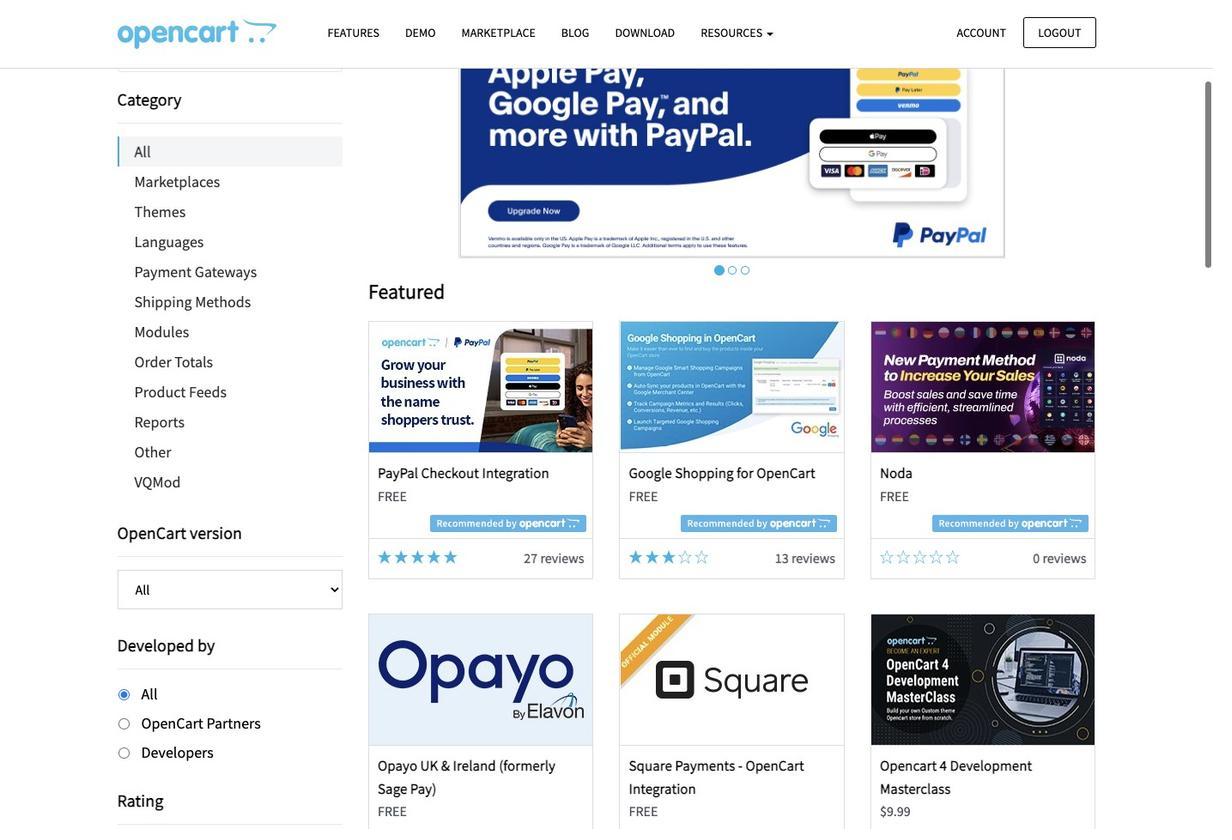 Task type: vqa. For each thing, say whether or not it's contained in the screenshot.
growth. within the OpenCart Success Stories How one business experienced the dream of every entrepreneur - rapid growth.
no



Task type: locate. For each thing, give the bounding box(es) containing it.
$9.99
[[880, 803, 911, 820]]

other
[[134, 442, 171, 462]]

free inside "noda free"
[[880, 487, 909, 505]]

0 vertical spatial integration
[[482, 464, 549, 483]]

modules
[[134, 322, 189, 342]]

star light o image
[[678, 551, 692, 565], [930, 551, 943, 565]]

feeds
[[189, 382, 227, 402]]

methods
[[195, 292, 251, 312]]

paypal checkout integration link
[[378, 464, 549, 483]]

5 star light image from the left
[[662, 551, 676, 565]]

masterclass
[[880, 780, 951, 799]]

5 star light o image from the left
[[946, 551, 960, 565]]

modules link
[[117, 317, 343, 347]]

integration right checkout at bottom
[[482, 464, 549, 483]]

1 horizontal spatial integration
[[629, 780, 696, 799]]

payment
[[134, 262, 192, 282]]

2 star light image from the left
[[394, 551, 408, 565]]

developed by
[[117, 635, 215, 656]]

shopping
[[675, 464, 734, 483]]

opencart right the for
[[757, 464, 816, 483]]

resources link
[[688, 18, 787, 48]]

paypal
[[378, 464, 418, 483]]

reviews right 0
[[1043, 550, 1087, 567]]

star light o image for free
[[930, 551, 943, 565]]

1 horizontal spatial reviews
[[792, 550, 836, 567]]

themes link
[[117, 197, 343, 227]]

features
[[328, 25, 380, 40]]

-
[[738, 757, 743, 775]]

2 reviews from the left
[[792, 550, 836, 567]]

4 star light o image from the left
[[913, 551, 927, 565]]

marketplace link
[[449, 18, 549, 48]]

paypal payment gateway image
[[459, 43, 1006, 258]]

paypal checkout integration free
[[378, 464, 549, 505]]

star light o image
[[695, 551, 709, 565], [880, 551, 894, 565], [897, 551, 910, 565], [913, 551, 927, 565], [946, 551, 960, 565]]

opencart 4 development masterclass link
[[880, 757, 1032, 799]]

opencart 4 development masterclass image
[[872, 615, 1095, 745]]

free down square at the bottom of page
[[629, 803, 658, 820]]

free down google
[[629, 487, 658, 505]]

27 reviews
[[524, 550, 584, 567]]

uk
[[420, 757, 438, 775]]

logout
[[1038, 24, 1082, 40]]

star light image
[[378, 551, 392, 565], [394, 551, 408, 565], [411, 551, 425, 565], [629, 551, 643, 565], [662, 551, 676, 565]]

integration inside square payments - opencart integration free
[[629, 780, 696, 799]]

reviews
[[541, 550, 584, 567], [792, 550, 836, 567], [1043, 550, 1087, 567]]

all link
[[119, 137, 343, 167]]

reviews right 13
[[792, 550, 836, 567]]

product feeds
[[134, 382, 227, 402]]

shipping methods
[[134, 292, 251, 312]]

reviews right 27 in the bottom left of the page
[[541, 550, 584, 567]]

opencart
[[757, 464, 816, 483], [117, 522, 186, 544], [141, 713, 203, 733], [746, 757, 804, 775]]

integration
[[482, 464, 549, 483], [629, 780, 696, 799]]

blog
[[561, 25, 589, 40]]

None radio
[[118, 690, 129, 701], [118, 748, 129, 759], [118, 690, 129, 701], [118, 748, 129, 759]]

other link
[[117, 437, 343, 467]]

all
[[134, 142, 151, 161], [141, 684, 158, 704]]

languages link
[[117, 227, 343, 257]]

opayo uk & ireland (formerly sage pay) link
[[378, 757, 556, 799]]

all down developed
[[141, 684, 158, 704]]

0
[[1033, 550, 1040, 567]]

noda
[[880, 464, 913, 483]]

opencart right -
[[746, 757, 804, 775]]

free inside paypal checkout integration free
[[378, 487, 407, 505]]

star light image
[[427, 551, 441, 565], [444, 551, 458, 565], [646, 551, 659, 565]]

account
[[957, 24, 1007, 40]]

blog link
[[549, 18, 602, 48]]

google
[[629, 464, 672, 483]]

free inside opayo uk & ireland (formerly sage pay) free
[[378, 803, 407, 820]]

logout link
[[1024, 17, 1096, 48]]

1 horizontal spatial star light image
[[444, 551, 458, 565]]

None radio
[[118, 719, 129, 730]]

0 horizontal spatial reviews
[[541, 550, 584, 567]]

opencart down vqmod
[[117, 522, 186, 544]]

free down paypal
[[378, 487, 407, 505]]

13
[[775, 550, 789, 567]]

0 horizontal spatial star light image
[[427, 551, 441, 565]]

1 reviews from the left
[[541, 550, 584, 567]]

reports link
[[117, 407, 343, 437]]

free down sage
[[378, 803, 407, 820]]

product feeds link
[[117, 377, 343, 407]]

checkout
[[421, 464, 479, 483]]

payments
[[675, 757, 735, 775]]

themes
[[134, 202, 186, 222]]

2 star light image from the left
[[444, 551, 458, 565]]

0 horizontal spatial star light o image
[[678, 551, 692, 565]]

account link
[[943, 17, 1021, 48]]

shipping methods link
[[117, 287, 343, 317]]

2 horizontal spatial star light image
[[646, 551, 659, 565]]

developers
[[141, 742, 214, 762]]

all up marketplaces
[[134, 142, 151, 161]]

3 reviews from the left
[[1043, 550, 1087, 567]]

free
[[378, 487, 407, 505], [629, 487, 658, 505], [880, 487, 909, 505], [378, 803, 407, 820], [629, 803, 658, 820]]

languages
[[134, 232, 204, 252]]

integration inside paypal checkout integration free
[[482, 464, 549, 483]]

1 star light o image from the left
[[678, 551, 692, 565]]

None text field
[[118, 35, 342, 71]]

opencart version
[[117, 522, 242, 544]]

1 vertical spatial integration
[[629, 780, 696, 799]]

1 star light o image from the left
[[695, 551, 709, 565]]

integration down square at the bottom of page
[[629, 780, 696, 799]]

1 horizontal spatial star light o image
[[930, 551, 943, 565]]

4
[[940, 757, 947, 775]]

resources
[[701, 25, 765, 40]]

free inside square payments - opencart integration free
[[629, 803, 658, 820]]

2 star light o image from the left
[[930, 551, 943, 565]]

free down the noda
[[880, 487, 909, 505]]

2 horizontal spatial reviews
[[1043, 550, 1087, 567]]

0 horizontal spatial integration
[[482, 464, 549, 483]]

1 vertical spatial all
[[141, 684, 158, 704]]



Task type: describe. For each thing, give the bounding box(es) containing it.
partners
[[207, 713, 261, 733]]

square
[[629, 757, 672, 775]]

3 star light image from the left
[[646, 551, 659, 565]]

3 star light o image from the left
[[897, 551, 910, 565]]

shipping
[[134, 292, 192, 312]]

marketplaces
[[134, 172, 220, 192]]

gateways
[[195, 262, 257, 282]]

13 reviews
[[775, 550, 836, 567]]

order totals
[[134, 352, 213, 372]]

order
[[134, 352, 171, 372]]

payment gateways
[[134, 262, 257, 282]]

reviews for integration
[[541, 550, 584, 567]]

category
[[117, 88, 181, 110]]

1 star light image from the left
[[427, 551, 441, 565]]

demo
[[405, 25, 436, 40]]

totals
[[175, 352, 213, 372]]

opencart inside square payments - opencart integration free
[[746, 757, 804, 775]]

version
[[190, 522, 242, 544]]

sage
[[378, 780, 407, 799]]

square payments - opencart integration image
[[621, 615, 844, 745]]

development
[[950, 757, 1032, 775]]

opayo uk & ireland (formerly sage pay) free
[[378, 757, 556, 820]]

noda free
[[880, 464, 913, 505]]

vqmod link
[[117, 467, 343, 497]]

4 star light image from the left
[[629, 551, 643, 565]]

paypal checkout integration image
[[369, 322, 593, 453]]

developed
[[117, 635, 194, 656]]

noda link
[[880, 464, 913, 483]]

opencart extensions image
[[117, 18, 276, 49]]

demo link
[[392, 18, 449, 48]]

reviews for for
[[792, 550, 836, 567]]

noda image
[[872, 322, 1095, 453]]

opayo
[[378, 757, 417, 775]]

google shopping for opencart link
[[629, 464, 816, 483]]

27
[[524, 550, 538, 567]]

product
[[134, 382, 186, 402]]

square payments - opencart integration free
[[629, 757, 804, 820]]

0 reviews
[[1033, 550, 1087, 567]]

2 star light o image from the left
[[880, 551, 894, 565]]

free inside google shopping for opencart free
[[629, 487, 658, 505]]

star light o image for shopping
[[678, 551, 692, 565]]

reports
[[134, 412, 185, 432]]

featured
[[368, 278, 445, 305]]

marketplace
[[462, 25, 536, 40]]

ireland
[[453, 757, 496, 775]]

download
[[615, 25, 675, 40]]

download link
[[602, 18, 688, 48]]

opencart 4 development masterclass $9.99
[[880, 757, 1032, 820]]

opencart inside google shopping for opencart free
[[757, 464, 816, 483]]

square payments - opencart integration link
[[629, 757, 804, 799]]

payment gateways link
[[117, 257, 343, 287]]

pay)
[[410, 780, 437, 799]]

3 star light image from the left
[[411, 551, 425, 565]]

1 star light image from the left
[[378, 551, 392, 565]]

opencart up developers
[[141, 713, 203, 733]]

opencart
[[880, 757, 937, 775]]

order totals link
[[117, 347, 343, 377]]

rating
[[117, 790, 163, 812]]

for
[[737, 464, 754, 483]]

google shopping for opencart free
[[629, 464, 816, 505]]

marketplaces link
[[117, 167, 343, 197]]

(formerly
[[499, 757, 556, 775]]

opencart partners
[[141, 713, 261, 733]]

vqmod
[[134, 472, 181, 492]]

0 vertical spatial all
[[134, 142, 151, 161]]

&
[[441, 757, 450, 775]]

features link
[[315, 18, 392, 48]]

opayo uk & ireland (formerly sage pay) image
[[369, 615, 593, 745]]

google shopping for opencart image
[[621, 322, 844, 453]]

by
[[198, 635, 215, 656]]



